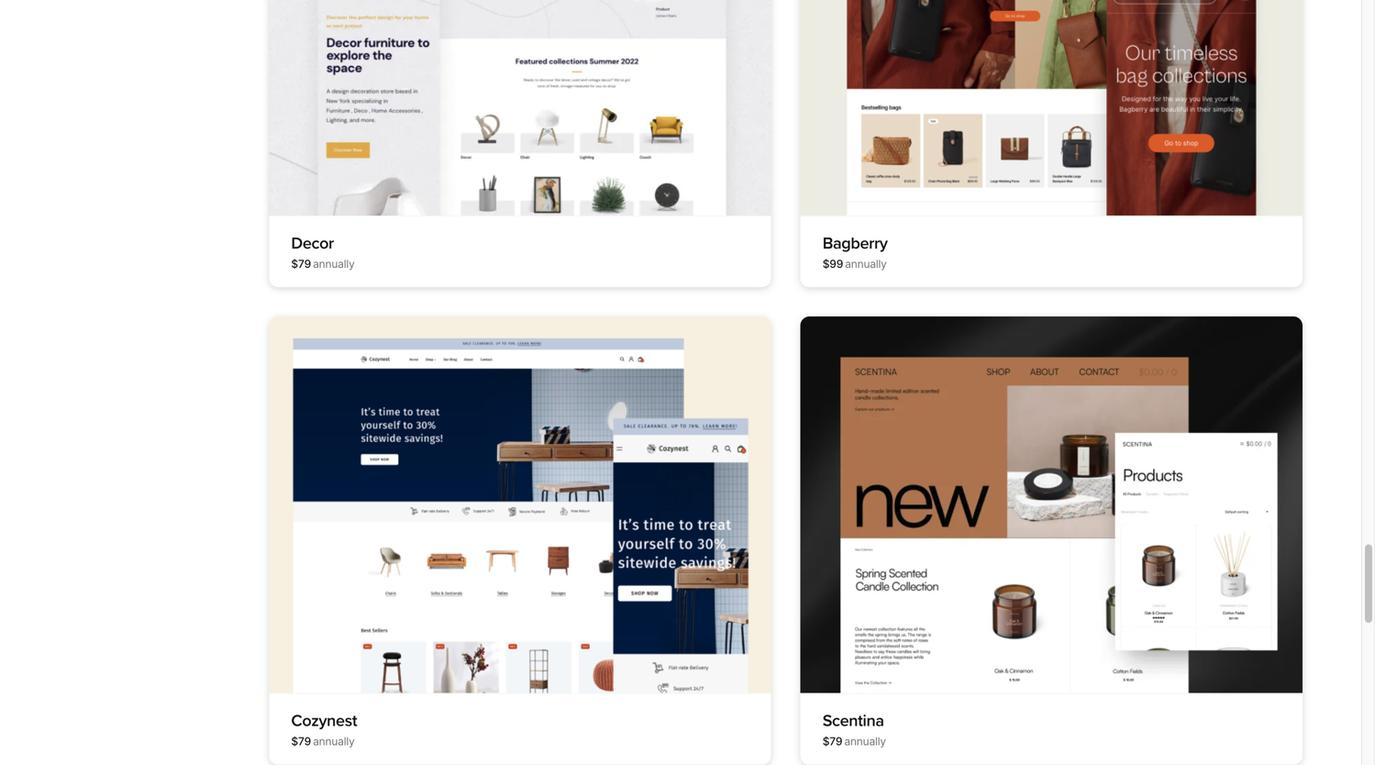 Task type: locate. For each thing, give the bounding box(es) containing it.
annually down the cozynest link
[[313, 735, 355, 748]]

$79 inside decor $79 annually
[[291, 258, 311, 271]]

annually inside scentina $79 annually
[[844, 735, 886, 748]]

scentina $79 annually
[[823, 711, 886, 748]]

cozynest
[[291, 711, 357, 731]]

annually
[[313, 258, 355, 271], [845, 258, 887, 271], [313, 735, 355, 748], [844, 735, 886, 748]]

annually down scentina link
[[844, 735, 886, 748]]

$99
[[823, 258, 843, 271]]

annually inside cozynest $79 annually
[[313, 735, 355, 748]]

annually inside decor $79 annually
[[313, 258, 355, 271]]

annually for scentina
[[844, 735, 886, 748]]

$79 down the cozynest link
[[291, 735, 311, 748]]

bagberry link
[[823, 234, 888, 253]]

annually down the bagberry "link"
[[845, 258, 887, 271]]

annually inside 'bagberry $99 annually'
[[845, 258, 887, 271]]

$79 inside cozynest $79 annually
[[291, 735, 311, 748]]

$79 down scentina link
[[823, 735, 842, 748]]

decor $79 annually
[[291, 234, 355, 271]]

$79 down decor link
[[291, 258, 311, 271]]

scentina
[[823, 711, 884, 731]]

$79 for cozynest
[[291, 735, 311, 748]]

$79
[[291, 258, 311, 271], [291, 735, 311, 748], [823, 735, 842, 748]]

$79 inside scentina $79 annually
[[823, 735, 842, 748]]

decor link
[[291, 234, 334, 253]]

scentina link
[[823, 711, 884, 731]]

annually down decor
[[313, 258, 355, 271]]



Task type: describe. For each thing, give the bounding box(es) containing it.
bagberry
[[823, 234, 888, 253]]

annually for cozynest
[[313, 735, 355, 748]]

$79 for decor
[[291, 258, 311, 271]]

decor
[[291, 234, 334, 253]]

annually for decor
[[313, 258, 355, 271]]

cozynest $79 annually
[[291, 711, 357, 748]]

bagberry $99 annually
[[823, 234, 888, 271]]

$79 for scentina
[[823, 735, 842, 748]]

cozynest link
[[291, 711, 357, 731]]

annually for bagberry
[[845, 258, 887, 271]]



Task type: vqa. For each thing, say whether or not it's contained in the screenshot.
WooPayments 'Free download'
no



